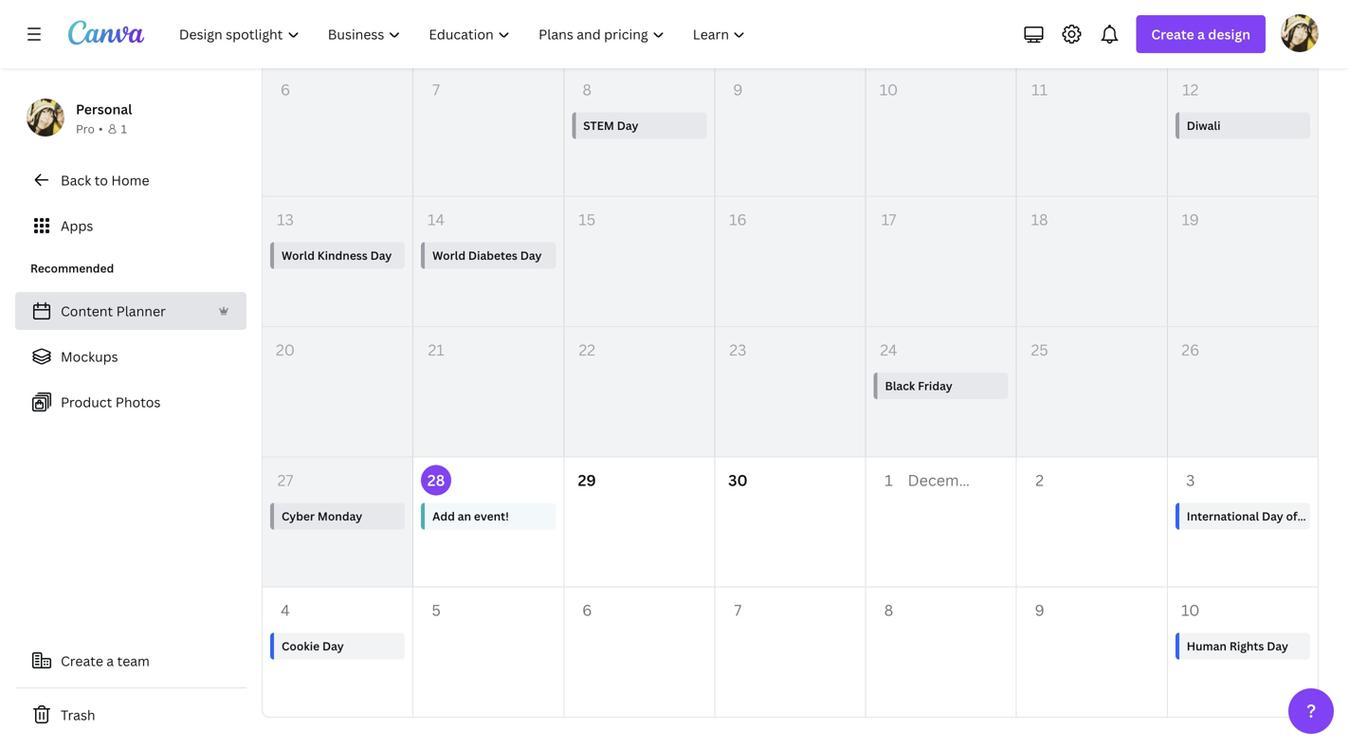 Task type: describe. For each thing, give the bounding box(es) containing it.
mockups
[[61, 348, 118, 366]]

create a team
[[61, 652, 150, 670]]

product photos link
[[15, 383, 247, 421]]

personal
[[76, 100, 132, 118]]

create a team button
[[15, 642, 247, 680]]

world for world diabetes day
[[433, 248, 466, 263]]

stem day
[[584, 117, 639, 133]]

row containing cookie day
[[263, 588, 1318, 717]]

trash link
[[15, 696, 247, 734]]

stephanie aranda image
[[1281, 14, 1319, 52]]

photos
[[115, 393, 161, 411]]

back to home
[[61, 171, 149, 189]]

friday
[[918, 378, 953, 394]]

design
[[1209, 25, 1251, 43]]

diwali button
[[1176, 112, 1311, 139]]

cyber monday button
[[270, 503, 405, 530]]

back to home link
[[15, 161, 247, 199]]

create a design button
[[1137, 15, 1266, 53]]

add an event!
[[433, 508, 509, 524]]

an
[[458, 508, 471, 524]]

human rights day
[[1187, 639, 1289, 654]]

product
[[61, 393, 112, 411]]

list containing content planner
[[15, 292, 247, 421]]

•
[[99, 121, 103, 137]]

black friday row
[[263, 327, 1318, 458]]

create for create a team
[[61, 652, 103, 670]]

a for team
[[107, 652, 114, 670]]

pro
[[76, 121, 95, 137]]

diwali
[[1187, 117, 1221, 133]]

day for world kindness day
[[370, 248, 392, 263]]

apps
[[61, 217, 93, 235]]

diabetes
[[468, 248, 518, 263]]

cookie day
[[282, 639, 344, 654]]

world diabetes day
[[433, 248, 542, 263]]

team
[[117, 652, 150, 670]]

create for create a design
[[1152, 25, 1195, 43]]

event!
[[474, 508, 509, 524]]

stem
[[584, 117, 615, 133]]

planner
[[116, 302, 166, 320]]



Task type: locate. For each thing, give the bounding box(es) containing it.
create a design
[[1152, 25, 1251, 43]]

human rights day button
[[1176, 633, 1311, 660]]

1 horizontal spatial create
[[1152, 25, 1195, 43]]

rights
[[1230, 639, 1265, 654]]

1
[[121, 121, 127, 137]]

top level navigation element
[[167, 15, 762, 53]]

mockups link
[[15, 338, 247, 376]]

day right rights
[[1267, 639, 1289, 654]]

0 vertical spatial a
[[1198, 25, 1206, 43]]

row
[[263, 67, 1318, 197], [263, 197, 1318, 327], [263, 588, 1318, 717]]

row containing stem day
[[263, 67, 1318, 197]]

1 horizontal spatial a
[[1198, 25, 1206, 43]]

cookie
[[282, 639, 320, 654]]

to
[[95, 171, 108, 189]]

human
[[1187, 639, 1227, 654]]

create inside button
[[61, 652, 103, 670]]

black friday
[[885, 378, 953, 394]]

cookie day button
[[270, 633, 405, 660]]

stem day button
[[572, 112, 707, 139]]

0 horizontal spatial world
[[282, 248, 315, 263]]

day right kindness
[[370, 248, 392, 263]]

apps link
[[15, 207, 247, 245]]

1 vertical spatial a
[[107, 652, 114, 670]]

3 row from the top
[[263, 588, 1318, 717]]

december
[[908, 470, 984, 490]]

a left 'team'
[[107, 652, 114, 670]]

content
[[61, 302, 113, 320]]

create left design
[[1152, 25, 1195, 43]]

day right diabetes
[[520, 248, 542, 263]]

create
[[1152, 25, 1195, 43], [61, 652, 103, 670]]

add an event! button
[[421, 503, 556, 530]]

day for human rights day
[[1267, 639, 1289, 654]]

1 world from the left
[[282, 248, 315, 263]]

create left 'team'
[[61, 652, 103, 670]]

day inside button
[[1267, 639, 1289, 654]]

a inside dropdown button
[[1198, 25, 1206, 43]]

1 row from the top
[[263, 67, 1318, 197]]

0 horizontal spatial create
[[61, 652, 103, 670]]

world kindness day button
[[270, 243, 405, 269]]

create inside dropdown button
[[1152, 25, 1195, 43]]

day for world diabetes day
[[520, 248, 542, 263]]

2 row from the top
[[263, 197, 1318, 327]]

add
[[433, 508, 455, 524]]

home
[[111, 171, 149, 189]]

content planner
[[61, 302, 166, 320]]

cyber monday
[[282, 508, 362, 524]]

back
[[61, 171, 91, 189]]

a inside button
[[107, 652, 114, 670]]

world left kindness
[[282, 248, 315, 263]]

2 world from the left
[[433, 248, 466, 263]]

day right stem
[[617, 117, 639, 133]]

black
[[885, 378, 916, 394]]

content planner link
[[15, 292, 247, 330]]

world for world kindness day
[[282, 248, 315, 263]]

kindness
[[318, 248, 368, 263]]

list
[[15, 292, 247, 421]]

black friday button
[[874, 373, 1009, 399]]

a
[[1198, 25, 1206, 43], [107, 652, 114, 670]]

1 horizontal spatial world
[[433, 248, 466, 263]]

cyber
[[282, 508, 315, 524]]

trash
[[61, 706, 95, 724]]

world left diabetes
[[433, 248, 466, 263]]

recommended
[[30, 260, 114, 276]]

world kindness day
[[282, 248, 392, 263]]

product photos
[[61, 393, 161, 411]]

day right "cookie" at the bottom left of page
[[322, 639, 344, 654]]

world
[[282, 248, 315, 263], [433, 248, 466, 263]]

pro •
[[76, 121, 103, 137]]

row containing world kindness day
[[263, 197, 1318, 327]]

0 vertical spatial create
[[1152, 25, 1195, 43]]

december row
[[263, 458, 1318, 588]]

monday
[[318, 508, 362, 524]]

1 vertical spatial create
[[61, 652, 103, 670]]

a left design
[[1198, 25, 1206, 43]]

world diabetes day button
[[421, 243, 556, 269]]

0 horizontal spatial a
[[107, 652, 114, 670]]

day
[[617, 117, 639, 133], [370, 248, 392, 263], [520, 248, 542, 263], [322, 639, 344, 654], [1267, 639, 1289, 654]]

a for design
[[1198, 25, 1206, 43]]



Task type: vqa. For each thing, say whether or not it's contained in the screenshot.
row containing Cookie Day
yes



